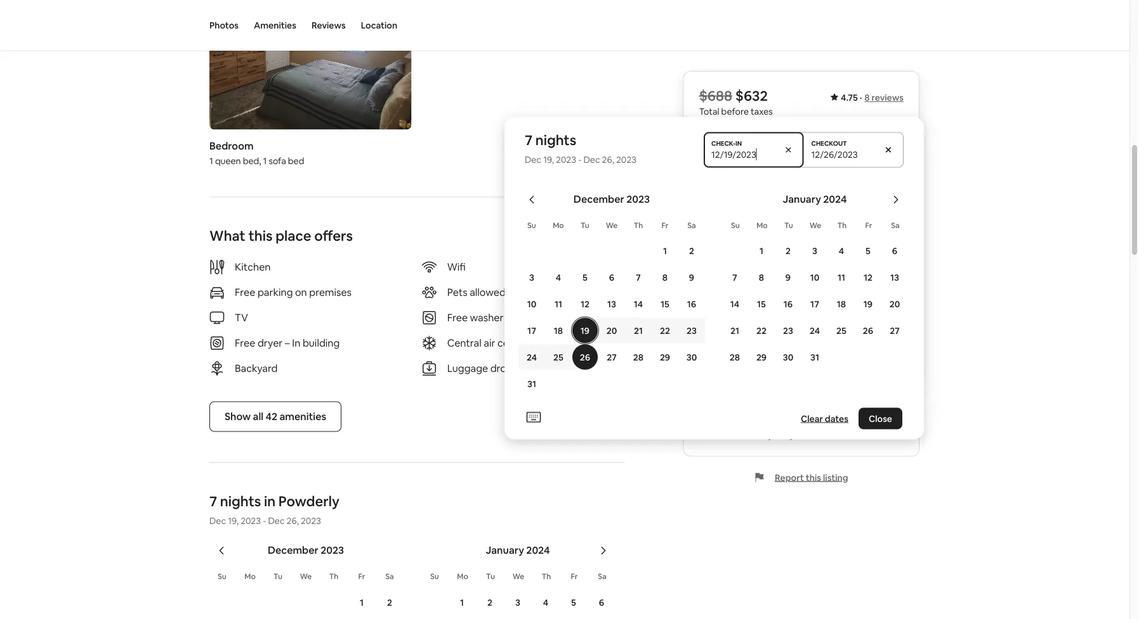 Task type: locate. For each thing, give the bounding box(es) containing it.
10 left cancel
[[810, 272, 819, 283]]

30
[[686, 352, 697, 363], [783, 352, 793, 363]]

31 button down reserve
[[801, 345, 828, 370]]

free washer – in unit
[[447, 312, 541, 325]]

1 horizontal spatial 27
[[890, 325, 900, 337]]

0 vertical spatial 31 button
[[801, 345, 828, 370]]

on down the cancellation
[[739, 288, 748, 298]]

2 14 from the left
[[730, 299, 739, 310]]

$632 left total
[[760, 263, 781, 274]]

a
[[786, 288, 790, 298]]

1 button
[[652, 238, 678, 264], [748, 238, 775, 264], [348, 590, 376, 617], [448, 590, 476, 617]]

before up for
[[768, 278, 792, 288]]

in
[[513, 312, 521, 325], [292, 337, 300, 350]]

before down $688
[[721, 106, 749, 117]]

2 horizontal spatial 6
[[892, 245, 897, 257]]

1 horizontal spatial 21
[[730, 325, 739, 337]]

1 15 button from the left
[[652, 292, 678, 317]]

17 down unit
[[527, 325, 536, 337]]

9 button
[[678, 265, 705, 290], [775, 265, 801, 290]]

4.75
[[841, 92, 858, 103]]

0 horizontal spatial january 2024
[[486, 545, 550, 558]]

11 up conditioning
[[555, 299, 562, 310]]

6 for bottommost the 5 button's 6 button
[[599, 598, 604, 609]]

december 2023 down 7 nights dec 19, 2023 - dec 26, 2023
[[574, 193, 650, 206]]

1 horizontal spatial 14 button
[[722, 292, 748, 317]]

0 horizontal spatial 17 button
[[518, 318, 545, 344]]

free inside refundable $632 total free cancellation before dec 18. cancel before check-in on dec 19 for a partial refund.
[[707, 278, 723, 288]]

7 inside 7 nights dec 19, 2023 - dec 26, 2023
[[525, 131, 533, 149]]

parking
[[258, 287, 293, 300]]

0 vertical spatial 19 button
[[855, 292, 881, 317]]

18 up conditioning
[[554, 325, 563, 337]]

1 vertical spatial 12 button
[[572, 292, 598, 317]]

1 horizontal spatial 24 button
[[801, 318, 828, 344]]

0 horizontal spatial 12 button
[[572, 292, 598, 317]]

14
[[634, 299, 643, 310], [730, 299, 739, 310]]

this up kitchen on the left of the page
[[248, 228, 273, 246]]

13 button
[[881, 265, 908, 290], [598, 292, 625, 317]]

16 button up reserve
[[775, 292, 801, 317]]

1 horizontal spatial 2024
[[823, 193, 847, 206]]

16 button
[[678, 292, 705, 317], [775, 292, 801, 317]]

1 horizontal spatial 17
[[810, 299, 819, 310]]

1 horizontal spatial 10 button
[[801, 265, 828, 290]]

0 vertical spatial 19,
[[543, 154, 554, 165]]

2 horizontal spatial 5
[[866, 245, 871, 257]]

0 vertical spatial december
[[574, 193, 624, 206]]

- inside 7 nights dec 19, 2023 - dec 26, 2023
[[578, 154, 582, 165]]

3 button for bottommost the 5 button 4 button
[[504, 590, 532, 617]]

bedroom 1 queen bed, 1 sofa bed
[[209, 140, 304, 167]]

1 horizontal spatial 14
[[730, 299, 739, 310]]

$632 inside refundable $632 total free cancellation before dec 18. cancel before check-in on dec 19 for a partial refund.
[[760, 263, 781, 274]]

0 horizontal spatial 10 button
[[518, 292, 545, 317]]

0 vertical spatial 5
[[866, 245, 871, 257]]

december
[[574, 193, 624, 206], [268, 545, 318, 558]]

23
[[687, 325, 697, 337], [783, 325, 793, 337]]

17 down partial
[[810, 299, 819, 310]]

refundable $632 total free cancellation before dec 18. cancel before check-in on dec 19 for a partial refund.
[[707, 263, 870, 298]]

2 29 from the left
[[756, 352, 767, 363]]

2 22 from the left
[[756, 325, 767, 337]]

1 horizontal spatial 25 button
[[828, 318, 855, 344]]

policies
[[750, 213, 778, 221]]

bed,
[[243, 156, 261, 167]]

unit
[[524, 312, 541, 325]]

17
[[810, 299, 819, 310], [527, 325, 536, 337]]

31 right be
[[810, 352, 819, 363]]

premises
[[309, 287, 352, 300]]

1 horizontal spatial 26
[[863, 325, 873, 337]]

0 horizontal spatial 11 button
[[545, 292, 572, 317]]

1 horizontal spatial 18 button
[[828, 292, 855, 317]]

1 9 button from the left
[[678, 265, 705, 290]]

january 2024 for bottommost calendar "application"
[[486, 545, 550, 558]]

free left dryer
[[235, 337, 255, 350]]

31 button down conditioning
[[518, 372, 545, 397]]

1 22 from the left
[[660, 325, 670, 337]]

free parking on premises
[[235, 287, 352, 300]]

free for free dryer – in building
[[235, 337, 255, 350]]

0 vertical spatial 4 button
[[828, 238, 855, 264]]

1 horizontal spatial 22 button
[[748, 318, 775, 344]]

in
[[731, 288, 737, 298], [264, 493, 276, 512]]

1 9 from the left
[[689, 272, 694, 283]]

18 down refund. at the right of page
[[837, 299, 846, 310]]

-
[[578, 154, 582, 165], [263, 516, 266, 527]]

0 horizontal spatial 11
[[555, 299, 562, 310]]

6
[[892, 245, 897, 257], [609, 272, 614, 283], [599, 598, 604, 609]]

15 button down the cancellation
[[748, 292, 775, 317]]

19 for the leftmost 19 button
[[581, 325, 590, 337]]

0 horizontal spatial nights
[[220, 493, 261, 512]]

cancellation
[[724, 278, 767, 288]]

we
[[606, 221, 618, 230], [810, 221, 821, 230], [300, 572, 312, 582], [513, 572, 524, 582]]

12 button right cancel
[[855, 265, 881, 290]]

17 button down 18.
[[801, 292, 828, 317]]

for
[[774, 288, 785, 298]]

25 down conditioning
[[553, 352, 563, 363]]

reserve button
[[699, 317, 904, 347]]

december 2023 down 'powderly'
[[268, 545, 344, 558]]

25
[[836, 325, 846, 337], [553, 352, 563, 363]]

1 29 button from the left
[[652, 345, 678, 370]]

on for airbnb
[[853, 416, 865, 429]]

7 inside the 7 nights in powderly dec 19, 2023 - dec 26, 2023
[[209, 493, 217, 512]]

4
[[839, 245, 844, 257], [556, 272, 561, 283], [543, 598, 548, 609]]

1 horizontal spatial this
[[806, 472, 821, 484]]

show all 42 amenities
[[225, 411, 326, 424]]

0 vertical spatial nights
[[535, 131, 576, 149]]

15 button left check-
[[652, 292, 678, 317]]

december 2023 for the top calendar "application"
[[574, 193, 650, 206]]

18 button right unit
[[545, 318, 572, 344]]

free for free washer – in unit
[[447, 312, 468, 325]]

10 up unit
[[527, 299, 536, 310]]

in left building
[[292, 337, 300, 350]]

2 vertical spatial 4 button
[[532, 590, 560, 617]]

1 horizontal spatial 27 button
[[881, 318, 908, 344]]

december for the top calendar "application"
[[574, 193, 624, 206]]

0 horizontal spatial this
[[248, 228, 273, 246]]

0 vertical spatial 3
[[812, 245, 817, 257]]

1 14 button from the left
[[625, 292, 652, 317]]

fr
[[662, 221, 669, 230], [865, 221, 872, 230], [358, 572, 365, 582], [571, 572, 578, 582]]

december 2023
[[574, 193, 650, 206], [268, 545, 344, 558]]

2 9 from the left
[[786, 272, 791, 283]]

kitchen
[[235, 261, 271, 274]]

1 horizontal spatial 15
[[757, 299, 766, 310]]

1 horizontal spatial 17 button
[[801, 292, 828, 317]]

0 horizontal spatial 13
[[607, 299, 616, 310]]

1 horizontal spatial 13 button
[[881, 265, 908, 290]]

you
[[750, 358, 765, 369]]

31 down luggage dropoff allowed
[[527, 379, 536, 390]]

26 for the bottom 26 button
[[580, 352, 590, 363]]

8 button left check-
[[652, 265, 678, 290]]

15
[[661, 299, 669, 310], [757, 299, 766, 310]]

1 21 from the left
[[634, 325, 643, 337]]

5
[[866, 245, 871, 257], [583, 272, 588, 283], [571, 598, 576, 609]]

4 button for the top the 5 button
[[828, 238, 855, 264]]

1 vertical spatial 26
[[580, 352, 590, 363]]

clear dates
[[801, 413, 848, 425]]

0 vertical spatial 3 button
[[801, 238, 828, 264]]

january 2024 for the top calendar "application"
[[783, 193, 847, 206]]

11 button right unit
[[545, 292, 572, 317]]

2 7 button from the left
[[722, 265, 748, 290]]

nights for dec
[[535, 131, 576, 149]]

booked.
[[797, 428, 836, 441]]

allowed down conditioning
[[528, 363, 564, 376]]

1 horizontal spatial allowed
[[528, 363, 564, 376]]

29
[[660, 352, 670, 363], [756, 352, 767, 363]]

11 up refund. at the right of page
[[838, 272, 845, 283]]

7 button
[[625, 265, 652, 290], [722, 265, 748, 290]]

1 horizontal spatial 9
[[786, 272, 791, 283]]

2024 for bottommost calendar "application"
[[526, 545, 550, 558]]

refund.
[[816, 288, 841, 298]]

19 button right refund. at the right of page
[[855, 292, 881, 317]]

on left close
[[853, 416, 865, 429]]

9 left refundable
[[689, 272, 694, 283]]

2 22 button from the left
[[748, 318, 775, 344]]

0 horizontal spatial 18 button
[[545, 318, 572, 344]]

2 horizontal spatial 8
[[864, 92, 870, 103]]

25 button up yet at the bottom
[[828, 318, 855, 344]]

washer
[[470, 312, 504, 325]]

12 button right unit
[[572, 292, 598, 317]]

23 button
[[678, 318, 705, 344], [775, 318, 801, 344]]

0 horizontal spatial 31 button
[[518, 372, 545, 397]]

0 vertical spatial in
[[731, 288, 737, 298]]

16 button left check-
[[678, 292, 705, 317]]

6 for 6 button to the middle
[[609, 272, 614, 283]]

on inside refundable $632 total free cancellation before dec 18. cancel before check-in on dec 19 for a partial refund.
[[739, 288, 748, 298]]

$632 inside $688 $632 total before taxes
[[735, 87, 768, 105]]

1 14 from the left
[[634, 299, 643, 310]]

on right parking
[[295, 287, 307, 300]]

su
[[527, 221, 536, 230], [731, 221, 740, 230], [218, 572, 226, 582], [430, 572, 439, 582]]

0 horizontal spatial 26 button
[[572, 345, 598, 370]]

12
[[864, 272, 873, 283], [581, 299, 590, 310]]

place left the offers
[[276, 228, 311, 246]]

None radio
[[881, 262, 895, 276]]

25 button right dropoff
[[545, 345, 572, 370]]

0 horizontal spatial 23
[[687, 325, 697, 337]]

4 button for bottommost the 5 button
[[532, 590, 560, 617]]

1 vertical spatial 13
[[607, 299, 616, 310]]

None radio
[[881, 232, 895, 246]]

0 vertical spatial december 2023
[[574, 193, 650, 206]]

5 for middle the 5 button
[[583, 272, 588, 283]]

0 horizontal spatial 19,
[[228, 516, 239, 527]]

8 button
[[652, 265, 678, 290], [748, 265, 775, 290]]

24 button up charged
[[801, 318, 828, 344]]

this left listing
[[806, 472, 821, 484]]

8 button left "a"
[[748, 265, 775, 290]]

2 21 from the left
[[730, 325, 739, 337]]

0 horizontal spatial 14
[[634, 299, 643, 310]]

13 for 13 button to the left
[[607, 299, 616, 310]]

24
[[810, 325, 820, 337], [527, 352, 537, 363]]

Add date text field
[[811, 149, 873, 160]]

0 horizontal spatial 7 button
[[625, 265, 652, 290]]

0 vertical spatial 11
[[838, 272, 845, 283]]

1 horizontal spatial 13
[[890, 272, 899, 283]]

3 for bottommost the 5 button 4 button
[[515, 598, 520, 609]]

19 button right unit
[[572, 318, 598, 344]]

free up check-
[[707, 278, 723, 288]]

1 vertical spatial 4
[[556, 272, 561, 283]]

0 vertical spatial 17 button
[[801, 292, 828, 317]]

on
[[295, 287, 307, 300], [739, 288, 748, 298], [853, 416, 865, 429]]

19, inside 7 nights dec 19, 2023 - dec 26, 2023
[[543, 154, 554, 165]]

allowed up washer
[[470, 287, 506, 300]]

0 horizontal spatial 8 button
[[652, 265, 678, 290]]

0 horizontal spatial 28 button
[[625, 345, 652, 370]]

11 button
[[828, 265, 855, 290], [545, 292, 572, 317]]

– for dryer
[[285, 337, 290, 350]]

0 horizontal spatial 21 button
[[625, 318, 652, 344]]

location button
[[361, 0, 397, 51]]

th
[[634, 221, 643, 230], [837, 221, 847, 230], [329, 572, 338, 582], [542, 572, 551, 582]]

2 16 from the left
[[784, 299, 793, 310]]

1 horizontal spatial 8 button
[[748, 265, 775, 290]]

22
[[660, 325, 670, 337], [756, 325, 767, 337]]

in down the cancellation
[[731, 288, 737, 298]]

2 vertical spatial 3 button
[[504, 590, 532, 617]]

1 horizontal spatial –
[[506, 312, 511, 325]]

nights inside 7 nights dec 19, 2023 - dec 26, 2023
[[535, 131, 576, 149]]

december 2023 for bottommost calendar "application"
[[268, 545, 344, 558]]

– right dryer
[[285, 337, 290, 350]]

0 vertical spatial 25 button
[[828, 318, 855, 344]]

5 for bottommost the 5 button
[[571, 598, 576, 609]]

calendar application
[[504, 179, 1139, 408], [194, 531, 1050, 620]]

0 vertical spatial 31
[[810, 352, 819, 363]]

in left 'powderly'
[[264, 493, 276, 512]]

12/19/2023
[[707, 149, 752, 160]]

9 up "a"
[[786, 272, 791, 283]]

2 vertical spatial 6
[[599, 598, 604, 609]]

1 23 button from the left
[[678, 318, 705, 344]]

0 horizontal spatial 20 button
[[598, 318, 625, 344]]

1 vertical spatial 3 button
[[518, 265, 545, 290]]

24 button down unit
[[518, 345, 545, 370]]

6 button for the top the 5 button
[[881, 238, 908, 264]]

nights inside the 7 nights in powderly dec 19, 2023 - dec 26, 2023
[[220, 493, 261, 512]]

in left unit
[[513, 312, 521, 325]]

$632 for $688
[[735, 87, 768, 105]]

sa
[[687, 221, 696, 230], [891, 221, 900, 230], [385, 572, 394, 582], [598, 572, 607, 582]]

22 button
[[652, 318, 678, 344], [748, 318, 775, 344]]

$632 for refundable
[[760, 263, 781, 274]]

place
[[276, 228, 311, 246], [826, 416, 851, 429]]

1 vertical spatial december
[[268, 545, 318, 558]]

25 up yet at the bottom
[[836, 325, 846, 337]]

1 horizontal spatial 26,
[[602, 154, 614, 165]]

1 horizontal spatial 30 button
[[775, 345, 801, 370]]

0 horizontal spatial 10
[[527, 299, 536, 310]]

0 horizontal spatial 16
[[687, 299, 696, 310]]

0 horizontal spatial 22 button
[[652, 318, 678, 344]]

4 for the top the 5 button's 4 button
[[839, 245, 844, 257]]

1 28 button from the left
[[625, 345, 652, 370]]

1 horizontal spatial 7 button
[[722, 265, 748, 290]]

january 2024
[[783, 193, 847, 206], [486, 545, 550, 558]]

4 for middle 4 button
[[556, 272, 561, 283]]

31 button
[[801, 345, 828, 370], [518, 372, 545, 397]]

0 horizontal spatial 19
[[581, 325, 590, 337]]

2 8 button from the left
[[748, 265, 775, 290]]

– right washer
[[506, 312, 511, 325]]

11 for the right 11 button
[[838, 272, 845, 283]]

2024
[[823, 193, 847, 206], [526, 545, 550, 558]]

29 button
[[652, 345, 678, 370], [748, 345, 775, 370]]

18 button down cancel
[[828, 292, 855, 317]]

before right cancel
[[846, 278, 870, 288]]

0 horizontal spatial 22
[[660, 325, 670, 337]]

on inside "rachel's place on airbnb is usually fully booked."
[[853, 416, 865, 429]]

1 horizontal spatial 26 button
[[855, 318, 881, 344]]

24 down conditioning
[[527, 352, 537, 363]]

1 horizontal spatial 5
[[583, 272, 588, 283]]

17 button right air
[[518, 318, 545, 344]]

1 horizontal spatial 16
[[784, 299, 793, 310]]

24 up charged
[[810, 325, 820, 337]]

free up tv
[[235, 287, 255, 300]]

2
[[689, 245, 694, 257], [786, 245, 791, 257], [387, 598, 392, 609], [487, 598, 492, 609]]

bedroom image
[[209, 0, 412, 130], [209, 0, 412, 130]]

0 horizontal spatial 20
[[606, 325, 617, 337]]

0 horizontal spatial 24
[[527, 352, 537, 363]]

place right "clear"
[[826, 416, 851, 429]]

december down 7 nights dec 19, 2023 - dec 26, 2023
[[574, 193, 624, 206]]

december down the 7 nights in powderly dec 19, 2023 - dec 26, 2023
[[268, 545, 318, 558]]

11 button right 18.
[[828, 265, 855, 290]]

reviews button
[[312, 0, 346, 51]]

0 vertical spatial 10
[[810, 272, 819, 283]]

11 for the bottommost 11 button
[[555, 299, 562, 310]]

1 29 from the left
[[660, 352, 670, 363]]

10 button
[[801, 265, 828, 290], [518, 292, 545, 317]]

1 vertical spatial 25
[[553, 352, 563, 363]]

0 horizontal spatial in
[[292, 337, 300, 350]]

21 button
[[625, 318, 652, 344], [722, 318, 748, 344]]

1 vertical spatial -
[[263, 516, 266, 527]]

26, inside 7 nights dec 19, 2023 - dec 26, 2023
[[602, 154, 614, 165]]

4.75 · 8 reviews
[[841, 92, 904, 103]]

dec
[[525, 154, 541, 165], [583, 154, 600, 165], [794, 278, 808, 288], [749, 288, 764, 298], [209, 516, 226, 527], [268, 516, 285, 527]]

– for washer
[[506, 312, 511, 325]]

1 horizontal spatial place
[[826, 416, 851, 429]]

2 9 button from the left
[[775, 265, 801, 290]]

17 button
[[801, 292, 828, 317], [518, 318, 545, 344]]

free down pets
[[447, 312, 468, 325]]

0 horizontal spatial 26,
[[287, 516, 299, 527]]

$632 up taxes
[[735, 87, 768, 105]]



Task type: describe. For each thing, give the bounding box(es) containing it.
1 vertical spatial 25 button
[[545, 345, 572, 370]]

this for what
[[248, 228, 273, 246]]

powderly
[[278, 493, 339, 512]]

1 vertical spatial 31
[[527, 379, 536, 390]]

1 vertical spatial calendar application
[[194, 531, 1050, 620]]

report this listing
[[775, 472, 848, 484]]

1 horizontal spatial 31
[[810, 352, 819, 363]]

december for bottommost calendar "application"
[[268, 545, 318, 558]]

4 for bottommost the 5 button 4 button
[[543, 598, 548, 609]]

amenities
[[254, 20, 296, 31]]

1 7 button from the left
[[625, 265, 652, 290]]

1 vertical spatial 24 button
[[518, 345, 545, 370]]

0 vertical spatial 5 button
[[855, 238, 881, 264]]

1 vertical spatial 6 button
[[598, 265, 625, 290]]

1 16 button from the left
[[678, 292, 705, 317]]

1 vertical spatial 20 button
[[598, 318, 625, 344]]

reviews
[[872, 92, 904, 103]]

1 28 from the left
[[633, 352, 644, 363]]

place inside "rachel's place on airbnb is usually fully booked."
[[826, 416, 851, 429]]

19 for the rightmost 19 button
[[864, 299, 873, 310]]

$688 $632 total before taxes
[[699, 87, 773, 117]]

in inside the 7 nights in powderly dec 19, 2023 - dec 26, 2023
[[264, 493, 276, 512]]

1 vertical spatial 17 button
[[518, 318, 545, 344]]

this for report
[[806, 472, 821, 484]]

1 horizontal spatial 20 button
[[881, 292, 908, 317]]

42
[[266, 411, 277, 424]]

clear dates button
[[796, 408, 853, 430]]

january for the top calendar "application"
[[783, 193, 821, 206]]

13 for topmost 13 button
[[890, 272, 899, 283]]

26, inside the 7 nights in powderly dec 19, 2023 - dec 26, 2023
[[287, 516, 299, 527]]

photos
[[209, 20, 239, 31]]

0 vertical spatial 27 button
[[881, 318, 908, 344]]

show all 42 amenities button
[[209, 402, 342, 433]]

6 for 6 button related to the top the 5 button
[[892, 245, 897, 257]]

close button
[[859, 408, 902, 430]]

rachel's
[[786, 416, 823, 429]]

0 horizontal spatial 17
[[527, 325, 536, 337]]

0 vertical spatial 26 button
[[855, 318, 881, 344]]

report
[[775, 472, 804, 484]]

0 horizontal spatial place
[[276, 228, 311, 246]]

3 button for the top the 5 button's 4 button
[[801, 238, 828, 264]]

clear
[[801, 413, 823, 425]]

0 vertical spatial allowed
[[470, 287, 506, 300]]

2 horizontal spatial before
[[846, 278, 870, 288]]

12/26/2023
[[809, 149, 856, 160]]

show
[[225, 411, 251, 424]]

total
[[699, 106, 719, 117]]

19, inside the 7 nights in powderly dec 19, 2023 - dec 26, 2023
[[228, 516, 239, 527]]

·
[[860, 92, 862, 103]]

you won't be charged yet
[[750, 358, 853, 369]]

check-
[[707, 288, 731, 298]]

3 for the top the 5 button's 4 button
[[812, 245, 817, 257]]

2 vertical spatial 5 button
[[560, 590, 588, 617]]

2 23 button from the left
[[775, 318, 801, 344]]

backyard
[[235, 363, 278, 376]]

in for unit
[[513, 312, 521, 325]]

be
[[791, 358, 802, 369]]

sofa
[[269, 156, 286, 167]]

0 vertical spatial 13 button
[[881, 265, 908, 290]]

7 nights dec 19, 2023 - dec 26, 2023
[[525, 131, 636, 165]]

what this place offers
[[209, 228, 353, 246]]

total
[[782, 263, 802, 274]]

photos button
[[209, 0, 239, 51]]

central
[[447, 337, 482, 350]]

1 vertical spatial 27 button
[[598, 345, 625, 370]]

18.
[[809, 278, 819, 288]]

1 vertical spatial 3
[[529, 272, 534, 283]]

1 horizontal spatial 31 button
[[801, 345, 828, 370]]

0 vertical spatial calendar application
[[504, 179, 1139, 408]]

1 vertical spatial 4 button
[[545, 265, 572, 290]]

2 23 from the left
[[783, 325, 793, 337]]

1 30 button from the left
[[678, 345, 705, 370]]

close
[[869, 413, 892, 425]]

1 horizontal spatial 10
[[810, 272, 819, 283]]

0 horizontal spatial 19 button
[[572, 318, 598, 344]]

1 22 button from the left
[[652, 318, 678, 344]]

fully
[[776, 428, 795, 441]]

0 horizontal spatial 12
[[581, 299, 590, 310]]

1 vertical spatial 5 button
[[572, 265, 598, 290]]

$688
[[699, 87, 732, 105]]

reviews
[[312, 20, 346, 31]]

1 vertical spatial allowed
[[528, 363, 564, 376]]

wifi
[[447, 261, 466, 274]]

0 horizontal spatial 13 button
[[598, 292, 625, 317]]

2 28 from the left
[[730, 352, 740, 363]]

luggage
[[447, 363, 488, 376]]

18 for the 18 button to the top
[[837, 299, 846, 310]]

partial
[[792, 288, 815, 298]]

won't
[[767, 358, 789, 369]]

offers
[[314, 228, 353, 246]]

1 8 button from the left
[[652, 265, 678, 290]]

refundable
[[707, 263, 754, 274]]

22 for 1st 22 button from the left
[[660, 325, 670, 337]]

0 vertical spatial 24 button
[[801, 318, 828, 344]]

charged
[[804, 358, 838, 369]]

1 horizontal spatial 25
[[836, 325, 846, 337]]

1 23 from the left
[[687, 325, 697, 337]]

building
[[303, 337, 340, 350]]

2 30 button from the left
[[775, 345, 801, 370]]

location
[[361, 20, 397, 31]]

airbnb
[[699, 428, 731, 441]]

taxes
[[751, 106, 773, 117]]

- inside the 7 nights in powderly dec 19, 2023 - dec 26, 2023
[[263, 516, 266, 527]]

20 for right 20 button
[[890, 299, 900, 310]]

on for premises
[[295, 287, 307, 300]]

0 vertical spatial 12
[[864, 272, 873, 283]]

amenities
[[280, 411, 326, 424]]

listing
[[823, 472, 848, 484]]

is
[[733, 428, 740, 441]]

yet
[[840, 358, 853, 369]]

luggage dropoff allowed
[[447, 363, 564, 376]]

1 vertical spatial 26 button
[[572, 345, 598, 370]]

amenities button
[[254, 0, 296, 51]]

2 15 from the left
[[757, 299, 766, 310]]

usually
[[742, 428, 774, 441]]

0 horizontal spatial 27
[[607, 352, 617, 363]]

cancel
[[820, 278, 845, 288]]

2 28 button from the left
[[722, 345, 748, 370]]

0 vertical spatial 12 button
[[855, 265, 881, 290]]

bedroom
[[209, 140, 254, 153]]

2 30 from the left
[[783, 352, 793, 363]]

20 for 20 button to the bottom
[[606, 325, 617, 337]]

in for building
[[292, 337, 300, 350]]

2 16 button from the left
[[775, 292, 801, 317]]

2024 for the top calendar "application"
[[823, 193, 847, 206]]

1 horizontal spatial 19 button
[[855, 292, 881, 317]]

in inside refundable $632 total free cancellation before dec 18. cancel before check-in on dec 19 for a partial refund.
[[731, 288, 737, 298]]

cancellation policies
[[699, 213, 778, 221]]

free for free parking on premises
[[235, 287, 255, 300]]

all
[[253, 411, 263, 424]]

conditioning
[[497, 337, 556, 350]]

rachel's place on airbnb is usually fully booked.
[[699, 416, 865, 441]]

dropoff
[[490, 363, 526, 376]]

18 for left the 18 button
[[554, 325, 563, 337]]

nights for in
[[220, 493, 261, 512]]

0 horizontal spatial 8
[[662, 272, 668, 283]]

reserve
[[782, 326, 820, 339]]

1 16 from the left
[[687, 299, 696, 310]]

19 inside refundable $632 total free cancellation before dec 18. cancel before check-in on dec 19 for a partial refund.
[[765, 288, 773, 298]]

report this listing button
[[755, 472, 848, 484]]

1 21 button from the left
[[625, 318, 652, 344]]

MM/DD/YYYY text field
[[711, 149, 773, 160]]

26 for topmost 26 button
[[863, 325, 873, 337]]

1 horizontal spatial before
[[768, 278, 792, 288]]

bed
[[288, 156, 304, 167]]

22 for first 22 button from right
[[756, 325, 767, 337]]

1 vertical spatial 11 button
[[545, 292, 572, 317]]

1 vertical spatial 31 button
[[518, 372, 545, 397]]

january for bottommost calendar "application"
[[486, 545, 524, 558]]

2 21 button from the left
[[722, 318, 748, 344]]

air
[[484, 337, 495, 350]]

0 vertical spatial 18 button
[[828, 292, 855, 317]]

1 vertical spatial 10
[[527, 299, 536, 310]]

dates
[[825, 413, 848, 425]]

pets
[[447, 287, 467, 300]]

what
[[209, 228, 245, 246]]

cancellation
[[699, 213, 748, 221]]

free dryer – in building
[[235, 337, 340, 350]]

0 vertical spatial 24
[[810, 325, 820, 337]]

2 14 button from the left
[[722, 292, 748, 317]]

2 15 button from the left
[[748, 292, 775, 317]]

central air conditioning
[[447, 337, 556, 350]]

8 reviews button
[[864, 92, 904, 103]]

5 for the top the 5 button
[[866, 245, 871, 257]]

tv
[[235, 312, 248, 325]]

1 15 from the left
[[661, 299, 669, 310]]

1 horizontal spatial 11 button
[[828, 265, 855, 290]]

queen
[[215, 156, 241, 167]]

2 29 button from the left
[[748, 345, 775, 370]]

pets allowed
[[447, 287, 506, 300]]

before inside $688 $632 total before taxes
[[721, 106, 749, 117]]

6 button for bottommost the 5 button
[[588, 590, 616, 617]]

1 30 from the left
[[686, 352, 697, 363]]

1 horizontal spatial 8
[[759, 272, 764, 283]]

dryer
[[258, 337, 283, 350]]

7 nights in powderly dec 19, 2023 - dec 26, 2023
[[209, 493, 339, 527]]



Task type: vqa. For each thing, say whether or not it's contained in the screenshot.


